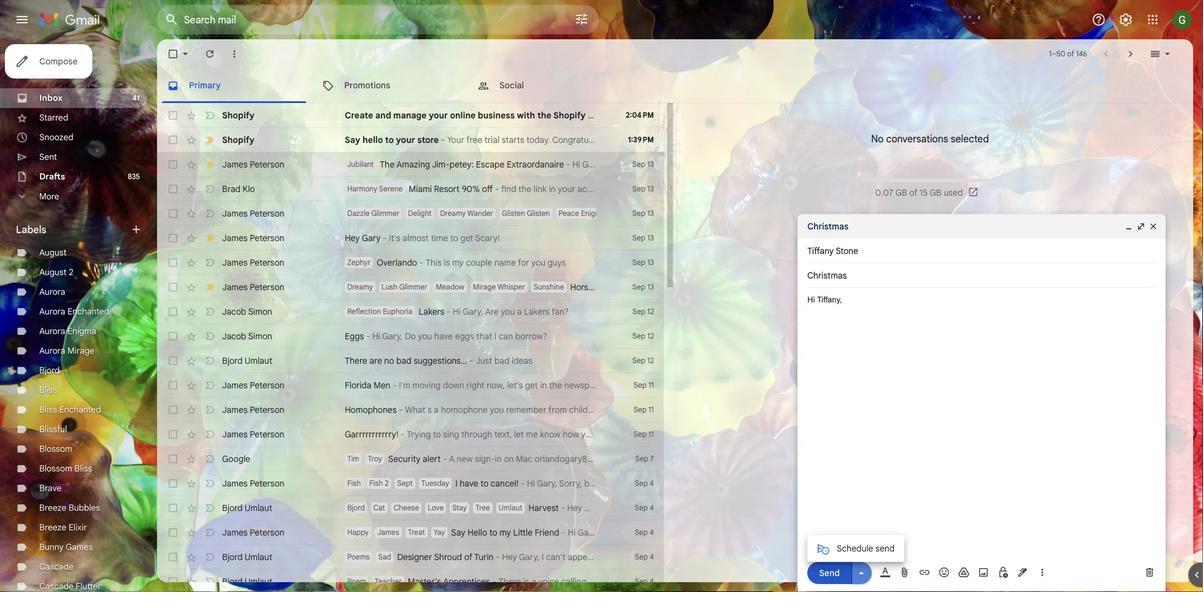 Task type: locate. For each thing, give the bounding box(es) containing it.
4 row from the top
[[157, 177, 664, 201]]

delight
[[408, 209, 432, 218]]

the left link
[[519, 183, 531, 194]]

2 aurora from the top
[[39, 306, 65, 317]]

of right 50
[[1067, 49, 1074, 59]]

newspaper!
[[564, 380, 610, 391]]

1 vertical spatial jacob
[[222, 331, 246, 341]]

enigma right peace
[[581, 209, 606, 218]]

row
[[157, 103, 664, 128], [157, 128, 664, 152], [157, 152, 664, 177], [157, 177, 664, 201], [157, 226, 664, 250], [157, 250, 664, 275], [157, 275, 664, 299], [157, 299, 664, 324], [157, 324, 664, 349], [157, 349, 664, 373], [157, 373, 664, 398], [157, 398, 664, 422], [157, 422, 696, 447], [157, 447, 664, 471], [157, 471, 664, 496], [157, 496, 664, 520], [157, 520, 664, 545], [157, 545, 664, 569], [157, 569, 664, 592]]

have left eggs
[[434, 331, 453, 341]]

privacy
[[900, 546, 925, 555]]

pop out image
[[1136, 222, 1146, 231]]

41
[[132, 94, 140, 103]]

0 horizontal spatial bad
[[396, 355, 411, 366]]

dreamy down resort
[[440, 209, 466, 218]]

insert files using drive image
[[958, 566, 970, 579]]

say hello to your store -
[[345, 134, 447, 145]]

2 bjord umlaut from the top
[[222, 503, 272, 513]]

aurora up bjord link
[[39, 345, 65, 356]]

gb right 0.07
[[895, 187, 907, 198]]

1 breeze from the top
[[39, 503, 66, 513]]

older image
[[1125, 48, 1137, 60]]

breeze bubbles link
[[39, 503, 100, 513]]

3 11 from the top
[[649, 430, 654, 439]]

1 horizontal spatial 2
[[385, 479, 389, 488]]

your for online
[[429, 110, 448, 121]]

7 peterson from the top
[[250, 404, 284, 415]]

2 peterson from the top
[[250, 208, 284, 219]]

aurora for aurora enigma
[[39, 326, 65, 337]]

2 11 from the top
[[649, 405, 654, 414]]

account up peace enigma
[[578, 183, 609, 194]]

1 horizontal spatial mirage
[[473, 283, 496, 292]]

1 cascade from the top
[[39, 561, 73, 572]]

bad right just
[[495, 355, 510, 366]]

11
[[649, 381, 654, 390], [649, 405, 654, 414], [649, 430, 654, 439]]

11 for newspaper!
[[649, 381, 654, 390]]

bliss for bliss link
[[39, 385, 57, 395]]

1 vertical spatial a
[[434, 404, 439, 415]]

1 horizontal spatial say
[[451, 527, 465, 538]]

settings image
[[1119, 12, 1133, 27]]

- right turin
[[496, 552, 500, 562]]

1 horizontal spatial 1
[[1049, 49, 1052, 59]]

enigma down aurora enchanted
[[67, 326, 96, 337]]

Search mail text field
[[184, 13, 540, 26]]

1 vertical spatial 2
[[385, 479, 389, 488]]

row up sept
[[157, 447, 664, 471]]

fish down 'troy'
[[369, 479, 383, 488]]

2 vertical spatial your
[[558, 183, 575, 194]]

3 13 from the top
[[647, 209, 654, 218]]

15
[[920, 187, 928, 198]]

of left 15
[[909, 187, 918, 198]]

sent
[[39, 152, 57, 162]]

cascade for cascade link
[[39, 561, 73, 572]]

None search field
[[157, 5, 599, 34]]

lakers left fan?
[[524, 306, 550, 317]]

my left little
[[500, 527, 511, 538]]

dazzle
[[347, 209, 370, 218]]

1 left hour
[[949, 521, 952, 530]]

glisten
[[502, 209, 525, 218], [527, 209, 550, 218]]

row up amazing
[[157, 128, 664, 152]]

9 peterson from the top
[[250, 478, 284, 489]]

a
[[517, 306, 522, 317], [434, 404, 439, 415]]

the
[[537, 110, 551, 121], [519, 183, 531, 194], [549, 380, 562, 391]]

christmas
[[808, 221, 849, 232]]

blossom link
[[39, 444, 72, 454]]

2 james peterson from the top
[[222, 208, 284, 219]]

harvest -
[[529, 503, 567, 513]]

1 vertical spatial my
[[500, 527, 511, 538]]

3 4 from the top
[[650, 528, 654, 537]]

breeze up bunny
[[39, 522, 66, 533]]

0 vertical spatial 11
[[649, 381, 654, 390]]

dreamy
[[440, 209, 466, 218], [347, 283, 373, 292]]

a right what's
[[434, 404, 439, 415]]

2 simon from the top
[[248, 331, 272, 341]]

to right "hello"
[[489, 527, 497, 538]]

hi left tiffany, in the right of the page
[[808, 295, 815, 304]]

2 glisten from the left
[[527, 209, 550, 218]]

me
[[526, 429, 538, 440]]

2 vertical spatial sep 11
[[634, 430, 654, 439]]

4 james peterson from the top
[[222, 257, 284, 268]]

2 vertical spatial 11
[[649, 430, 654, 439]]

1 sep 12 from the top
[[633, 307, 654, 316]]

whisper
[[498, 283, 525, 292]]

0 vertical spatial of
[[1067, 49, 1074, 59]]

of for 15
[[909, 187, 918, 198]]

enchanted up blissful link
[[59, 404, 101, 415]]

mirage down couple
[[473, 283, 496, 292]]

row up the "do"
[[157, 299, 664, 324]]

bjord umlaut for designer
[[222, 552, 272, 562]]

cascade
[[39, 561, 73, 572], [39, 581, 73, 592]]

13 row from the top
[[157, 422, 696, 447]]

0 vertical spatial the
[[537, 110, 551, 121]]

sep 12
[[633, 307, 654, 316], [633, 332, 654, 341], [633, 356, 654, 365]]

1 vertical spatial enchanted
[[59, 404, 101, 415]]

row down amazing
[[157, 177, 664, 201]]

1 horizontal spatial enigma
[[581, 209, 606, 218]]

0 vertical spatial simon
[[248, 306, 272, 317]]

1 vertical spatial bliss
[[39, 404, 57, 415]]

troy
[[368, 454, 382, 464]]

aurora down august 2 link
[[39, 287, 65, 297]]

0 vertical spatial hi
[[808, 295, 815, 304]]

i have to cancel! -
[[455, 478, 527, 489]]

1 vertical spatial the
[[519, 183, 531, 194]]

1 left 50
[[1049, 49, 1052, 59]]

borrow?
[[515, 331, 547, 341]]

row down sept
[[157, 496, 664, 520]]

1 13 from the top
[[647, 160, 654, 169]]

enigma inside 'james peterson' row
[[581, 209, 606, 218]]

security alert -
[[388, 453, 449, 464]]

2 vertical spatial sep 12
[[633, 356, 654, 365]]

cascade for cascade flutter
[[39, 581, 73, 592]]

4 sep 13 from the top
[[633, 233, 654, 243]]

labels
[[16, 223, 46, 236]]

- right harvest
[[561, 503, 565, 513]]

in right let's
[[540, 380, 547, 391]]

2 horizontal spatial of
[[1067, 49, 1074, 59]]

sep inside 'james peterson' row
[[633, 209, 646, 218]]

say right yay
[[451, 527, 465, 538]]

- left trying
[[401, 429, 405, 440]]

tab list
[[157, 69, 1193, 103]]

3 bjord umlaut from the top
[[222, 552, 272, 562]]

glimmer for dazzle glimmer
[[371, 209, 399, 218]]

mirage
[[473, 283, 496, 292], [67, 345, 94, 356]]

1 vertical spatial sep 12
[[633, 332, 654, 341]]

enigma for aurora enigma
[[67, 326, 96, 337]]

primary
[[189, 80, 221, 91]]

euphoria
[[383, 307, 413, 316]]

0 horizontal spatial 2
[[69, 267, 73, 278]]

your up peace
[[558, 183, 575, 194]]

12 for eggs - hi gary, do you have eggs that i can borrow?
[[647, 332, 654, 341]]

glisten down link
[[527, 209, 550, 218]]

5 4 from the top
[[650, 577, 654, 586]]

create
[[345, 110, 373, 121]]

homophones - what's a homophone you remember from childhood?
[[345, 404, 613, 415]]

0 vertical spatial jacob simon
[[222, 306, 272, 317]]

1 simon from the top
[[248, 306, 272, 317]]

0 vertical spatial 2
[[69, 267, 73, 278]]

2 fish from the left
[[369, 479, 383, 488]]

1 vertical spatial dreamy
[[347, 283, 373, 292]]

row down euphoria
[[157, 324, 664, 349]]

manage
[[393, 110, 427, 121]]

1 horizontal spatial bad
[[495, 355, 510, 366]]

4 bjord umlaut from the top
[[222, 576, 272, 587]]

aurora up aurora mirage link
[[39, 326, 65, 337]]

the up from
[[549, 380, 562, 391]]

of left turin
[[464, 552, 472, 562]]

2:04 pm
[[626, 111, 654, 120]]

poems
[[347, 553, 370, 562]]

0 vertical spatial august
[[39, 247, 67, 258]]

bunny games link
[[39, 542, 93, 553]]

master's
[[408, 576, 441, 587]]

2 sep 13 from the top
[[633, 184, 654, 194]]

tiffany,
[[817, 295, 842, 304]]

0 vertical spatial dreamy
[[440, 209, 466, 218]]

0 horizontal spatial get
[[461, 233, 473, 243]]

hello
[[363, 134, 383, 145]]

5 sep 13 from the top
[[633, 258, 654, 267]]

august down august link
[[39, 267, 67, 278]]

a down whisper
[[517, 306, 522, 317]]

aurora mirage
[[39, 345, 94, 356]]

aurora down aurora link
[[39, 306, 65, 317]]

i left can in the left bottom of the page
[[494, 331, 497, 341]]

4 for cancel!
[[650, 479, 654, 488]]

- right store
[[441, 134, 445, 145]]

glimmer down serene
[[371, 209, 399, 218]]

1 fish from the left
[[347, 479, 361, 488]]

security
[[388, 453, 421, 464]]

10 row from the top
[[157, 349, 664, 373]]

4 sep 4 from the top
[[635, 553, 654, 562]]

None checkbox
[[167, 48, 179, 60], [167, 134, 179, 146], [167, 183, 179, 195], [167, 256, 179, 269], [167, 404, 179, 416], [167, 428, 179, 441], [167, 453, 179, 465], [167, 502, 179, 514], [167, 526, 179, 539], [167, 576, 179, 588], [167, 48, 179, 60], [167, 134, 179, 146], [167, 183, 179, 195], [167, 256, 179, 269], [167, 404, 179, 416], [167, 428, 179, 441], [167, 453, 179, 465], [167, 502, 179, 514], [167, 526, 179, 539], [167, 576, 179, 588]]

1 vertical spatial august
[[39, 267, 67, 278]]

labels navigation
[[0, 39, 157, 592]]

1 vertical spatial jacob simon
[[222, 331, 272, 341]]

row up the miami
[[157, 152, 664, 177]]

1 horizontal spatial in
[[549, 183, 556, 194]]

1 vertical spatial cascade
[[39, 581, 73, 592]]

1 vertical spatial have
[[460, 478, 478, 489]]

cascade down bunny
[[39, 561, 73, 572]]

say for say hello to my little friend -
[[451, 527, 465, 538]]

labels heading
[[16, 223, 130, 236]]

breeze for breeze bubbles
[[39, 503, 66, 513]]

sep 13 inside 'james peterson' row
[[633, 209, 654, 218]]

0 horizontal spatial enigma
[[67, 326, 96, 337]]

1 august from the top
[[39, 247, 67, 258]]

to left sing
[[433, 429, 441, 440]]

3 sep 12 from the top
[[633, 356, 654, 365]]

wander
[[467, 209, 493, 218]]

aurora for aurora link
[[39, 287, 65, 297]]

1 jacob simon from the top
[[222, 306, 272, 317]]

6 james peterson from the top
[[222, 380, 284, 391]]

2 left sept
[[385, 479, 389, 488]]

1 vertical spatial blossom
[[39, 463, 72, 474]]

1:39 pm
[[628, 135, 654, 145]]

1 vertical spatial i
[[455, 478, 458, 489]]

10 peterson from the top
[[250, 527, 284, 538]]

you down now, at the bottom left of the page
[[490, 404, 504, 415]]

- left i'm
[[393, 380, 397, 391]]

1 horizontal spatial of
[[909, 187, 918, 198]]

peterson for 17th row from the top of the the no conversations selected main content
[[250, 527, 284, 538]]

in for your
[[549, 183, 556, 194]]

0 horizontal spatial 1
[[949, 521, 952, 530]]

sep 13 for overlando
[[633, 258, 654, 267]]

advanced search options image
[[569, 7, 594, 31]]

row up designer
[[157, 520, 664, 545]]

in
[[549, 183, 556, 194], [540, 380, 547, 391]]

mirage inside labels navigation
[[67, 345, 94, 356]]

row down i'm
[[157, 398, 664, 422]]

13 inside 'james peterson' row
[[647, 209, 654, 218]]

1 sep 4 from the top
[[635, 479, 654, 488]]

1 horizontal spatial dreamy
[[440, 209, 466, 218]]

7 row from the top
[[157, 275, 664, 299]]

6 peterson from the top
[[250, 380, 284, 391]]

insert link ‪(⌘k)‬ image
[[919, 566, 931, 579]]

0 vertical spatial enigma
[[581, 209, 606, 218]]

0.07 gb of 15 gb used
[[875, 187, 963, 198]]

1 vertical spatial simon
[[248, 331, 272, 341]]

2 sep 11 from the top
[[634, 405, 654, 414]]

umlaut for designer shroud of turin -
[[245, 552, 272, 562]]

to left cancel!
[[481, 478, 488, 489]]

glimmer inside 'james peterson' row
[[371, 209, 399, 218]]

to for have
[[481, 478, 488, 489]]

cascade flutter
[[39, 581, 101, 592]]

2 for august 2
[[69, 267, 73, 278]]

of for 146
[[1067, 49, 1074, 59]]

search mail image
[[161, 9, 183, 31]]

google
[[222, 453, 250, 464]]

in right link
[[549, 183, 556, 194]]

your for store
[[396, 134, 415, 145]]

14 row from the top
[[157, 447, 664, 471]]

bliss
[[39, 385, 57, 395], [39, 404, 57, 415], [74, 463, 92, 474]]

1 vertical spatial 11
[[649, 405, 654, 414]]

it's
[[389, 233, 400, 243]]

sep 13 for horses on first street
[[633, 283, 654, 292]]

0.07
[[875, 187, 893, 198]]

0 vertical spatial in
[[549, 183, 556, 194]]

2 13 from the top
[[647, 184, 654, 194]]

0 vertical spatial mirage
[[473, 283, 496, 292]]

now,
[[487, 380, 505, 391]]

sing
[[443, 429, 459, 440]]

1 vertical spatial mirage
[[67, 345, 94, 356]]

dreamy inside 'james peterson' row
[[440, 209, 466, 218]]

umlaut for harvest -
[[245, 503, 272, 513]]

sep 4 for my
[[635, 528, 654, 537]]

0 vertical spatial 1
[[1049, 49, 1052, 59]]

0 vertical spatial a
[[517, 306, 522, 317]]

enigma inside labels navigation
[[67, 326, 96, 337]]

2 vertical spatial of
[[464, 552, 472, 562]]

breeze bubbles
[[39, 503, 100, 513]]

august up august 2 link
[[39, 247, 67, 258]]

bad right "no"
[[396, 355, 411, 366]]

11 for like
[[649, 430, 654, 439]]

promotions
[[344, 80, 390, 91]]

mirage down aurora enigma
[[67, 345, 94, 356]]

get right let's
[[525, 380, 538, 391]]

4 aurora from the top
[[39, 345, 65, 356]]

peterson for 11th row from the top of the the no conversations selected main content
[[250, 380, 284, 391]]

1 horizontal spatial a
[[517, 306, 522, 317]]

insert emoji ‪(⌘⇧2)‬ image
[[938, 566, 950, 579]]

homophone
[[441, 404, 488, 415]]

1 vertical spatial in
[[540, 380, 547, 391]]

2 inside the no conversations selected main content
[[385, 479, 389, 488]]

garrrrrrrrrrry!
[[345, 429, 398, 440]]

1 horizontal spatial lakers
[[524, 306, 550, 317]]

6 sep 13 from the top
[[633, 283, 654, 292]]

blossom down blossom link
[[39, 463, 72, 474]]

18 row from the top
[[157, 545, 664, 569]]

fish down tim
[[347, 479, 361, 488]]

12 for there are no bad suggestions... - just bad ideas
[[647, 356, 654, 365]]

hi right eggs at bottom left
[[372, 331, 380, 341]]

dreamy for dreamy
[[347, 283, 373, 292]]

3 sep 13 from the top
[[633, 209, 654, 218]]

4 4 from the top
[[650, 553, 654, 562]]

2 lakers from the left
[[524, 306, 550, 317]]

1 sep 13 from the top
[[633, 160, 654, 169]]

7 james peterson from the top
[[222, 404, 284, 415]]

2 august from the top
[[39, 267, 67, 278]]

main menu image
[[15, 12, 29, 27]]

brave link
[[39, 483, 61, 494]]

2 blossom from the top
[[39, 463, 72, 474]]

1 vertical spatial say
[[451, 527, 465, 538]]

moving
[[413, 380, 441, 391]]

you right the "do"
[[418, 331, 432, 341]]

august for august link
[[39, 247, 67, 258]]

bliss for bliss enchanted
[[39, 404, 57, 415]]

6 13 from the top
[[647, 283, 654, 292]]

privacy link
[[900, 546, 925, 555]]

0 horizontal spatial gb
[[895, 187, 907, 198]]

9 row from the top
[[157, 324, 664, 349]]

i
[[494, 331, 497, 341], [455, 478, 458, 489]]

row up "cheese"
[[157, 471, 664, 496]]

2 12 from the top
[[647, 332, 654, 341]]

aurora
[[39, 287, 65, 297], [39, 306, 65, 317], [39, 326, 65, 337], [39, 345, 65, 356]]

row down designer
[[157, 569, 664, 592]]

more options image
[[1039, 566, 1046, 579]]

None checkbox
[[167, 109, 179, 121], [167, 158, 179, 171], [167, 207, 179, 220], [167, 232, 179, 244], [167, 281, 179, 293], [167, 306, 179, 318], [167, 330, 179, 342], [167, 355, 179, 367], [167, 379, 179, 391], [167, 477, 179, 490], [167, 551, 179, 563], [167, 109, 179, 121], [167, 158, 179, 171], [167, 207, 179, 220], [167, 232, 179, 244], [167, 281, 179, 293], [167, 306, 179, 318], [167, 330, 179, 342], [167, 355, 179, 367], [167, 379, 179, 391], [167, 477, 179, 490], [167, 551, 179, 563]]

august 2 link
[[39, 267, 73, 278]]

3 sep 11 from the top
[[634, 430, 654, 439]]

1 sep 11 from the top
[[634, 381, 654, 390]]

glisten down 'find'
[[502, 209, 525, 218]]

gb right 15
[[930, 187, 942, 198]]

0 horizontal spatial i
[[455, 478, 458, 489]]

row down almost
[[157, 250, 664, 275]]

13 for the amazing jim-petey: escape extraordanaire
[[647, 160, 654, 169]]

0 horizontal spatial gary,
[[382, 331, 403, 341]]

1 vertical spatial glimmer
[[399, 283, 427, 292]]

i right tuesday
[[455, 478, 458, 489]]

1 peterson from the top
[[250, 159, 284, 170]]

ideas
[[512, 355, 533, 366]]

1 12 from the top
[[647, 307, 654, 316]]

shopify down primary tab
[[222, 110, 255, 121]]

row up what's
[[157, 373, 664, 398]]

hour
[[954, 521, 970, 530]]

zephyr overlando - this is my couple name for you guys
[[347, 257, 566, 268]]

bjord umlaut for master's
[[222, 576, 272, 587]]

1 vertical spatial account
[[893, 521, 920, 530]]

2 inside labels navigation
[[69, 267, 73, 278]]

hey
[[345, 233, 360, 243]]

1 jacob from the top
[[222, 306, 246, 317]]

blossom down blissful link
[[39, 444, 72, 454]]

get left scary! at the left of the page
[[461, 233, 473, 243]]

0 horizontal spatial my
[[452, 257, 464, 268]]

shopify up brad klo
[[222, 134, 255, 145]]

james peterson row
[[157, 201, 701, 226]]

- left the it's
[[383, 233, 387, 243]]

0 horizontal spatial account
[[578, 183, 609, 194]]

0 vertical spatial enchanted
[[67, 306, 109, 317]]

umlaut for master's apprentices -
[[245, 576, 272, 587]]

gary, left the "are"
[[463, 306, 483, 317]]

do
[[405, 331, 416, 341]]

1 4 from the top
[[650, 479, 654, 488]]

peterson for 5th row
[[250, 233, 284, 243]]

1 horizontal spatial hi
[[453, 306, 461, 317]]

1 horizontal spatial my
[[500, 527, 511, 538]]

hi down meadow
[[453, 306, 461, 317]]

promotions tab
[[312, 69, 467, 103]]

sept
[[397, 479, 413, 488]]

harmony
[[347, 184, 377, 194]]

0 horizontal spatial your
[[396, 134, 415, 145]]

florida
[[345, 380, 372, 391]]

flutter
[[76, 581, 101, 592]]

say hello to my little friend -
[[451, 527, 568, 538]]

shopify
[[222, 110, 255, 121], [553, 110, 586, 121], [222, 134, 255, 145]]

0 horizontal spatial mirage
[[67, 345, 94, 356]]

5 peterson from the top
[[250, 282, 284, 292]]

sep 12 for there are no bad suggestions... - just bad ideas
[[633, 356, 654, 365]]

0 horizontal spatial a
[[434, 404, 439, 415]]

1 11 from the top
[[649, 381, 654, 390]]

0 vertical spatial say
[[345, 134, 360, 145]]

sep 13 for the amazing jim-petey: escape extraordanaire
[[633, 160, 654, 169]]

13 for miami resort 90% off
[[647, 184, 654, 194]]

1 vertical spatial breeze
[[39, 522, 66, 533]]

0 vertical spatial sep 12
[[633, 307, 654, 316]]

peterson for 12th row
[[250, 404, 284, 415]]

aurora for aurora enchanted
[[39, 306, 65, 317]]

dreamy down the zephyr at the top left
[[347, 283, 373, 292]]

2 up aurora enchanted
[[69, 267, 73, 278]]

aurora link
[[39, 287, 65, 297]]

1 horizontal spatial fish
[[369, 479, 383, 488]]

terms
[[874, 546, 895, 555]]

enchanted up aurora enigma link
[[67, 306, 109, 317]]

your left store
[[396, 134, 415, 145]]

0 vertical spatial sep 11
[[634, 381, 654, 390]]

2 sep 12 from the top
[[633, 332, 654, 341]]

1 aurora from the top
[[39, 287, 65, 297]]

row down "delight"
[[157, 226, 664, 250]]

1 blossom from the top
[[39, 444, 72, 454]]

peterson for seventh row from the top of the the no conversations selected main content
[[250, 282, 284, 292]]

0 horizontal spatial say
[[345, 134, 360, 145]]

3 peterson from the top
[[250, 233, 284, 243]]

0 horizontal spatial dreamy
[[347, 283, 373, 292]]

0 vertical spatial bliss
[[39, 385, 57, 395]]

to right time
[[450, 233, 458, 243]]

bunny games
[[39, 542, 93, 553]]

to for hello
[[489, 527, 497, 538]]

4 peterson from the top
[[250, 257, 284, 268]]

0 vertical spatial 12
[[647, 307, 654, 316]]

row up 'alert'
[[157, 422, 696, 447]]

0 horizontal spatial of
[[464, 552, 472, 562]]

0 horizontal spatial lakers
[[419, 306, 444, 317]]

1 horizontal spatial glisten
[[527, 209, 550, 218]]

10 james peterson from the top
[[222, 527, 284, 538]]

2 breeze from the top
[[39, 522, 66, 533]]

blossom for blossom link
[[39, 444, 72, 454]]

0 vertical spatial breeze
[[39, 503, 66, 513]]

0 vertical spatial get
[[461, 233, 473, 243]]

5 13 from the top
[[647, 258, 654, 267]]

1 vertical spatial of
[[909, 187, 918, 198]]

have up 'stay'
[[460, 478, 478, 489]]

glimmer
[[371, 209, 399, 218], [399, 283, 427, 292]]

2 cascade from the top
[[39, 581, 73, 592]]

of
[[1067, 49, 1074, 59], [909, 187, 918, 198], [464, 552, 472, 562]]

breeze for breeze elixir
[[39, 522, 66, 533]]

0 horizontal spatial glisten
[[502, 209, 525, 218]]

row down the treat
[[157, 545, 664, 569]]

1 glisten from the left
[[502, 209, 525, 218]]

- left this
[[419, 257, 423, 268]]

minimize image
[[1124, 222, 1134, 231]]

account right last
[[893, 521, 920, 530]]

3 12 from the top
[[647, 356, 654, 365]]

send
[[819, 567, 840, 578]]

send
[[876, 543, 895, 554]]

0 vertical spatial jacob
[[222, 306, 246, 317]]

activity:
[[922, 521, 948, 530]]

peterson inside 'james peterson' row
[[250, 208, 284, 219]]

tab list containing primary
[[157, 69, 1193, 103]]

miami
[[409, 183, 432, 194]]

glisten glisten
[[502, 209, 550, 218]]

peterson for fifth row from the bottom
[[250, 478, 284, 489]]

follow link to manage storage image
[[968, 187, 980, 199]]

no
[[871, 133, 884, 145]]

0 vertical spatial i
[[494, 331, 497, 341]]

3 aurora from the top
[[39, 326, 65, 337]]

0 horizontal spatial in
[[540, 380, 547, 391]]

1 horizontal spatial gb
[[930, 187, 942, 198]]

designer
[[397, 552, 432, 562]]

19 row from the top
[[157, 569, 664, 592]]



Task type: describe. For each thing, give the bounding box(es) containing it.
- left just
[[470, 355, 474, 366]]

friend
[[535, 527, 559, 538]]

- right the off
[[495, 183, 499, 194]]

this
[[426, 257, 442, 268]]

text,
[[495, 429, 512, 440]]

blossom for blossom bliss
[[39, 463, 72, 474]]

enigma for peace enigma
[[581, 209, 606, 218]]

hi tiffany,
[[808, 295, 842, 304]]

2 jacob simon from the top
[[222, 331, 272, 341]]

create and manage your online business with the shopify app link
[[345, 109, 604, 121]]

dazzle glimmer
[[347, 209, 399, 218]]

90%
[[462, 183, 480, 194]]

1 horizontal spatial account
[[893, 521, 920, 530]]

selected
[[951, 133, 989, 145]]

bliss enchanted
[[39, 404, 101, 415]]

4 for turin
[[650, 553, 654, 562]]

suggestions...
[[414, 355, 467, 366]]

aurora for aurora mirage
[[39, 345, 65, 356]]

- down meadow
[[447, 306, 451, 317]]

insert signature image
[[1017, 566, 1029, 579]]

are
[[370, 355, 382, 366]]

13 for overlando
[[647, 258, 654, 267]]

attach files image
[[899, 566, 911, 579]]

toggle split pane mode image
[[1149, 48, 1162, 60]]

business
[[478, 110, 515, 121]]

used
[[944, 187, 963, 198]]

on
[[600, 282, 610, 292]]

- right extraordanaire
[[566, 159, 570, 170]]

2 gb from the left
[[930, 187, 942, 198]]

peterson for 'james peterson' row on the top of the page
[[250, 208, 284, 219]]

0 horizontal spatial hi
[[372, 331, 380, 341]]

12 row from the top
[[157, 398, 664, 422]]

yay
[[434, 528, 445, 537]]

peterson for 6th row from the top of the the no conversations selected main content
[[250, 257, 284, 268]]

more send options image
[[855, 567, 868, 579]]

stay
[[452, 503, 467, 513]]

shopify for 1:39 pm
[[222, 134, 255, 145]]

brave
[[39, 483, 61, 494]]

3 james peterson from the top
[[222, 233, 284, 243]]

cancel!
[[491, 478, 519, 489]]

simon for 9th row
[[248, 331, 272, 341]]

say for say hello to your store -
[[345, 134, 360, 145]]

peterson for third row from the top of the the no conversations selected main content
[[250, 159, 284, 170]]

love
[[428, 503, 444, 513]]

refresh image
[[204, 48, 216, 60]]

know
[[540, 429, 561, 440]]

blossom bliss
[[39, 463, 92, 474]]

no
[[384, 355, 394, 366]]

Message Body text field
[[808, 294, 1156, 549]]

james peterson inside 'james peterson' row
[[222, 208, 284, 219]]

send button
[[808, 562, 852, 584]]

0 vertical spatial gary,
[[463, 306, 483, 317]]

apprentices
[[443, 576, 490, 587]]

guys
[[548, 257, 566, 268]]

- right eggs at bottom left
[[366, 331, 370, 341]]

horses on first street
[[570, 282, 654, 292]]

you right the "are"
[[501, 306, 515, 317]]

4 for my
[[650, 528, 654, 537]]

more button
[[0, 187, 147, 206]]

- right friend
[[562, 527, 566, 538]]

1 horizontal spatial have
[[460, 478, 478, 489]]

shopify for 2:04 pm
[[222, 110, 255, 121]]

sunshine
[[534, 283, 564, 292]]

reflection euphoria lakers - hi gary, are you a lakers fan?
[[347, 306, 569, 317]]

childhood?
[[569, 404, 613, 415]]

sad
[[378, 553, 391, 562]]

trying
[[407, 429, 431, 440]]

5 row from the top
[[157, 226, 664, 250]]

15 row from the top
[[157, 471, 664, 496]]

shroud
[[434, 552, 462, 562]]

dreamy wander
[[440, 209, 493, 218]]

alert
[[423, 453, 441, 464]]

eggs
[[455, 331, 474, 341]]

more
[[39, 191, 59, 202]]

escape
[[476, 159, 505, 170]]

social tab
[[468, 69, 622, 103]]

simon for eighth row from the top
[[248, 306, 272, 317]]

2 bad from the left
[[495, 355, 510, 366]]

eggs
[[345, 331, 364, 341]]

elixir
[[69, 522, 87, 533]]

august for august 2
[[39, 267, 67, 278]]

brad
[[222, 183, 241, 194]]

support image
[[1092, 12, 1106, 27]]

2 horizontal spatial your
[[558, 183, 575, 194]]

master's apprentices -
[[408, 576, 499, 587]]

mirage inside the no conversations selected main content
[[473, 283, 496, 292]]

1 james peterson from the top
[[222, 159, 284, 170]]

to for hello
[[385, 134, 394, 145]]

2 jacob from the top
[[222, 331, 246, 341]]

1 gb from the left
[[895, 187, 907, 198]]

1 horizontal spatial i
[[494, 331, 497, 341]]

last account activity: 1 hour ago
[[876, 521, 984, 530]]

0 vertical spatial my
[[452, 257, 464, 268]]

Subject field
[[808, 269, 1156, 282]]

2 row from the top
[[157, 128, 664, 152]]

hi inside message body text box
[[808, 295, 815, 304]]

bunny
[[39, 542, 64, 553]]

1 bjord umlaut from the top
[[222, 355, 272, 366]]

bjord umlaut for harvest
[[222, 503, 272, 513]]

i'm
[[399, 380, 410, 391]]

7
[[650, 454, 654, 464]]

9 james peterson from the top
[[222, 478, 284, 489]]

of for turin
[[464, 552, 472, 562]]

inbox link
[[39, 93, 63, 103]]

sep 12 for eggs - hi gary, do you have eggs that i can borrow?
[[633, 332, 654, 341]]

5 sep 4 from the top
[[635, 577, 654, 586]]

it!
[[613, 429, 620, 440]]

2 vertical spatial the
[[549, 380, 562, 391]]

6 row from the top
[[157, 250, 664, 275]]

conversations
[[886, 133, 948, 145]]

create and manage your online business with the shopify app
[[345, 110, 604, 121]]

more image
[[228, 48, 241, 60]]

toggle confidential mode image
[[997, 566, 1009, 579]]

jubilant
[[347, 160, 374, 169]]

resort
[[434, 183, 460, 194]]

bjord inside labels navigation
[[39, 365, 60, 376]]

enchanted for aurora enchanted
[[67, 306, 109, 317]]

link
[[534, 183, 547, 194]]

1 row from the top
[[157, 103, 664, 128]]

shopify left app
[[553, 110, 586, 121]]

0 horizontal spatial have
[[434, 331, 453, 341]]

1 vertical spatial 1
[[949, 521, 952, 530]]

3 row from the top
[[157, 152, 664, 177]]

8 james peterson from the top
[[222, 429, 284, 440]]

are
[[485, 306, 499, 317]]

4 13 from the top
[[647, 233, 654, 243]]

sep 4 for cancel!
[[635, 479, 654, 488]]

row containing brad klo
[[157, 177, 664, 201]]

sep 4 for turin
[[635, 553, 654, 562]]

5 james peterson from the top
[[222, 282, 284, 292]]

1 vertical spatial gary,
[[382, 331, 403, 341]]

blissful
[[39, 424, 67, 435]]

sep 11 for like
[[634, 430, 654, 439]]

overlando
[[377, 257, 417, 268]]

cascade flutter link
[[39, 581, 101, 592]]

0 vertical spatial account
[[578, 183, 609, 194]]

primary tab
[[157, 69, 311, 103]]

snoozed link
[[39, 132, 73, 143]]

insert photo image
[[977, 566, 990, 579]]

fish for fish
[[347, 479, 361, 488]]

right
[[466, 380, 485, 391]]

almost
[[403, 233, 429, 243]]

17 row from the top
[[157, 520, 664, 545]]

50
[[1056, 49, 1066, 59]]

there are no bad suggestions... - just bad ideas
[[345, 355, 533, 366]]

schedule
[[837, 543, 873, 554]]

2 4 from the top
[[650, 503, 654, 513]]

16 row from the top
[[157, 496, 664, 520]]

remember
[[506, 404, 547, 415]]

2 sep 4 from the top
[[635, 503, 654, 513]]

peterson for 13th row from the top
[[250, 429, 284, 440]]

1 horizontal spatial get
[[525, 380, 538, 391]]

drafts
[[39, 171, 65, 182]]

2 vertical spatial bliss
[[74, 463, 92, 474]]

august link
[[39, 247, 67, 258]]

that
[[476, 331, 492, 341]]

- right cancel!
[[521, 478, 525, 489]]

terms link
[[874, 546, 895, 555]]

fish 2
[[369, 479, 389, 488]]

james inside row
[[222, 208, 248, 219]]

- down turin
[[492, 576, 496, 587]]

jubilant the amazing jim-petey: escape extraordanaire -
[[347, 159, 572, 170]]

gmail image
[[39, 7, 106, 32]]

close image
[[1149, 222, 1158, 231]]

gary
[[362, 233, 381, 243]]

you right for
[[531, 257, 546, 268]]

glimmer for lush glimmer
[[399, 283, 427, 292]]

fish for fish 2
[[369, 479, 383, 488]]

bliss enchanted link
[[39, 404, 101, 415]]

social
[[499, 80, 524, 91]]

dreamy for dreamy wander
[[440, 209, 466, 218]]

sep 13 for miami resort 90% off
[[633, 184, 654, 194]]

designer shroud of turin -
[[397, 552, 502, 562]]

- right 'alert'
[[443, 453, 447, 464]]

1 vertical spatial hi
[[453, 306, 461, 317]]

discard draft ‪(⌘⇧d)‬ image
[[1144, 566, 1156, 579]]

11 row from the top
[[157, 373, 664, 398]]

ago
[[971, 521, 984, 530]]

time
[[431, 233, 448, 243]]

row containing google
[[157, 447, 664, 471]]

- left what's
[[399, 404, 403, 415]]

drafts link
[[39, 171, 65, 182]]

and
[[375, 110, 391, 121]]

in for the
[[540, 380, 547, 391]]

8 row from the top
[[157, 299, 664, 324]]

1 lakers from the left
[[419, 306, 444, 317]]

poem
[[347, 577, 366, 586]]

christmas dialog
[[798, 214, 1166, 592]]

cat
[[373, 503, 385, 513]]

no conversations selected main content
[[157, 39, 1193, 592]]

13 for horses on first street
[[647, 283, 654, 292]]

2 for fish 2
[[385, 479, 389, 488]]

for
[[518, 257, 529, 268]]

you left like on the bottom of page
[[581, 429, 595, 440]]

1 bad from the left
[[396, 355, 411, 366]]

sep 11 for newspaper!
[[634, 381, 654, 390]]

enchanted for bliss enchanted
[[59, 404, 101, 415]]

serene
[[379, 184, 403, 194]]



Task type: vqa. For each thing, say whether or not it's contained in the screenshot.


